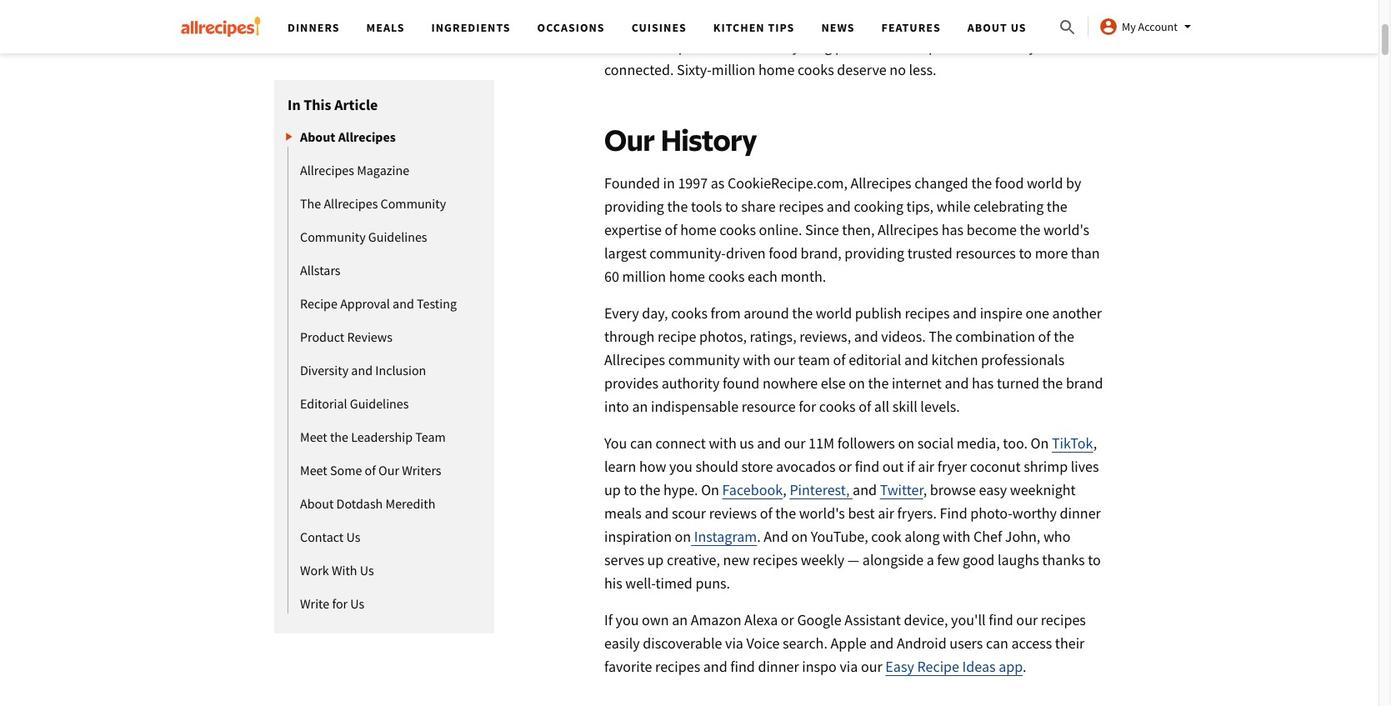 Task type: vqa. For each thing, say whether or not it's contained in the screenshot.
PREFERENCES to the bottom
no



Task type: locate. For each thing, give the bounding box(es) containing it.
inspiration inside , browse easy weeknight meals and scour reviews of the world's best air fryers. find photo-worthy dinner inspiration on
[[604, 527, 672, 546]]

work
[[300, 562, 329, 579]]

editorial
[[849, 350, 902, 369]]

trusted
[[908, 243, 953, 263]]

million inside most importantly, allrecipes connects home cooks with their greatest sources of inspiration — other home cooks. we're the world's leading digital food brand, and that inspires us to do everything possible to keep our community connected. sixty-million home cooks deserve no less.
[[712, 60, 756, 79]]

world's inside , browse easy weeknight meals and scour reviews of the world's best air fryers. find photo-worthy dinner inspiration on
[[799, 504, 845, 523]]

meet inside meet the leadership team link
[[300, 429, 327, 445]]

allrecipes
[[718, 0, 779, 9], [338, 128, 396, 145], [300, 162, 354, 178], [851, 173, 912, 193], [324, 195, 378, 212], [878, 220, 939, 239], [604, 350, 665, 369]]

, inside , browse easy weeknight meals and scour reviews of the world's best air fryers. find photo-worthy dinner inspiration on
[[924, 480, 927, 499]]

combination
[[956, 327, 1035, 346]]

and left "scour"
[[645, 504, 669, 523]]

world up reviews, at the right top
[[816, 303, 852, 323]]

favorite
[[604, 657, 652, 676]]

0 horizontal spatial on
[[701, 480, 719, 499]]

0 vertical spatial food
[[1012, 13, 1041, 33]]

0 vertical spatial about
[[968, 20, 1008, 35]]

recipes down discoverable
[[655, 657, 700, 676]]

avocados
[[776, 457, 836, 476]]

the up and
[[776, 504, 796, 523]]

recipes up videos.
[[905, 303, 950, 323]]

1 horizontal spatial us
[[740, 434, 754, 453]]

0 vertical spatial meet
[[300, 429, 327, 445]]

2 meet from the top
[[300, 462, 327, 479]]

cooks down everything in the right of the page
[[798, 60, 834, 79]]

world's down facebook , pinterest, and twitter
[[799, 504, 845, 523]]

about for about dotdash meredith
[[300, 495, 334, 512]]

community inside most importantly, allrecipes connects home cooks with their greatest sources of inspiration — other home cooks. we're the world's leading digital food brand, and that inspires us to do everything possible to keep our community connected. sixty-million home cooks deserve no less.
[[964, 37, 1036, 56]]

1 vertical spatial or
[[781, 610, 794, 629]]

0 vertical spatial dinner
[[1060, 504, 1101, 523]]

and down assistant
[[870, 634, 894, 653]]

keep
[[907, 37, 937, 56]]

food inside most importantly, allrecipes connects home cooks with their greatest sources of inspiration — other home cooks. we're the world's leading digital food brand, and that inspires us to do everything possible to keep our community connected. sixty-million home cooks deserve no less.
[[1012, 13, 1041, 33]]

magazine
[[357, 162, 409, 178]]

1997
[[678, 173, 708, 193]]

0 horizontal spatial .
[[757, 527, 761, 546]]

our left writers
[[379, 462, 399, 479]]

and inside most importantly, allrecipes connects home cooks with their greatest sources of inspiration — other home cooks. we're the world's leading digital food brand, and that inspires us to do everything possible to keep our community connected. sixty-million home cooks deserve no less.
[[604, 37, 629, 56]]

world's inside most importantly, allrecipes connects home cooks with their greatest sources of inspiration — other home cooks. we're the world's leading digital food brand, and that inspires us to do everything possible to keep our community connected. sixty-million home cooks deserve no less.
[[871, 13, 917, 33]]

1 vertical spatial via
[[840, 657, 858, 676]]

meet
[[300, 429, 327, 445], [300, 462, 327, 479]]

million down the do
[[712, 60, 756, 79]]

or right alexa
[[781, 610, 794, 629]]

2 vertical spatial world's
[[799, 504, 845, 523]]

alexa
[[745, 610, 778, 629]]

my account button
[[1099, 17, 1198, 37]]

and up since
[[827, 197, 851, 216]]

0 horizontal spatial community
[[300, 228, 366, 245]]

1 vertical spatial dinner
[[758, 657, 799, 676]]

1 vertical spatial find
[[989, 610, 1014, 629]]

recipe down android on the right of the page
[[917, 657, 960, 676]]

news link
[[822, 20, 855, 35]]

community up "authority"
[[668, 350, 740, 369]]

0 horizontal spatial dinner
[[758, 657, 799, 676]]

0 horizontal spatial recipe
[[300, 295, 338, 312]]

1 horizontal spatial brand,
[[1044, 13, 1085, 33]]

0 vertical spatial has
[[942, 220, 964, 239]]

guidelines
[[368, 228, 427, 245], [350, 395, 409, 412]]

along
[[905, 527, 940, 546]]

to left the do
[[730, 37, 743, 56]]

easy
[[979, 480, 1007, 499]]

. and on youtube, cook along with chef john, who serves up creative, new recipes weekly — alongside a few good laughs thanks to his well-timed puns.
[[604, 527, 1101, 593]]

or down you can connect with us and our 11m followers on social media, too. on tiktok
[[839, 457, 852, 476]]

1 horizontal spatial world's
[[871, 13, 917, 33]]

us down with at the left
[[350, 595, 365, 612]]

1 horizontal spatial or
[[839, 457, 852, 476]]

voice
[[747, 634, 780, 653]]

inspire
[[980, 303, 1023, 323]]

0 horizontal spatial brand,
[[801, 243, 842, 263]]

home
[[841, 0, 878, 9], [727, 13, 763, 33], [759, 60, 795, 79], [680, 220, 717, 239], [669, 267, 705, 286]]

found
[[723, 374, 760, 393]]

0 horizontal spatial world's
[[799, 504, 845, 523]]

million inside founded in 1997 as cookierecipe.com, allrecipes changed the food world by providing the tools to share recipes and cooking tips, while celebrating the expertise of home cooks online. since then, allrecipes has become the world's largest community-driven food brand, providing trusted resources to more than 60 million home cooks each month.
[[622, 267, 666, 286]]

0 vertical spatial for
[[799, 397, 816, 416]]

0 vertical spatial up
[[604, 480, 621, 499]]

or inside , learn how you should store avocados or find out if air fryer coconut shrimp lives up to the hype. on
[[839, 457, 852, 476]]

. down access
[[1023, 657, 1027, 676]]

0 horizontal spatial world
[[816, 303, 852, 323]]

0 vertical spatial on
[[1031, 434, 1049, 453]]

1 vertical spatial our
[[379, 462, 399, 479]]

the inside most importantly, allrecipes connects home cooks with their greatest sources of inspiration — other home cooks. we're the world's leading digital food brand, and that inspires us to do everything possible to keep our community connected. sixty-million home cooks deserve no less.
[[848, 13, 868, 33]]

and left that
[[604, 37, 629, 56]]

of up and
[[760, 504, 773, 523]]

1 vertical spatial the
[[929, 327, 953, 346]]

, down avocados
[[783, 480, 787, 499]]

0 horizontal spatial has
[[942, 220, 964, 239]]

1 vertical spatial an
[[672, 610, 688, 629]]

thanks
[[1042, 550, 1085, 569]]

1 vertical spatial —
[[848, 550, 860, 569]]

1 vertical spatial about
[[300, 128, 336, 145]]

providing
[[604, 197, 664, 216], [845, 243, 905, 263]]

no
[[890, 60, 906, 79]]

0 vertical spatial can
[[630, 434, 653, 453]]

recipes inside the every day, cooks from around the world publish recipes and inspire one another through recipe photos, ratings, reviews, and videos. the combination of the allrecipes community with our team of editorial and kitchen professionals provides authority found nowhere else on the internet and has turned the brand into an indispensable resource for cooks of all skill levels.
[[905, 303, 950, 323]]

0 horizontal spatial via
[[725, 634, 744, 653]]

of up account image
[[1088, 0, 1100, 9]]

1 horizontal spatial —
[[848, 550, 860, 569]]

with inside . and on youtube, cook along with chef john, who serves up creative, new recipes weekly — alongside a few good laughs thanks to his well-timed puns.
[[943, 527, 971, 546]]

, for coconut
[[1094, 434, 1097, 453]]

0 horizontal spatial their
[[951, 0, 980, 9]]

to inside . and on youtube, cook along with chef john, who serves up creative, new recipes weekly — alongside a few good laughs thanks to his well-timed puns.
[[1088, 550, 1101, 569]]

1 vertical spatial community
[[300, 228, 366, 245]]

world's inside founded in 1997 as cookierecipe.com, allrecipes changed the food world by providing the tools to share recipes and cooking tips, while celebrating the expertise of home cooks online. since then, allrecipes has become the world's largest community-driven food brand, providing trusted resources to more than 60 million home cooks each month.
[[1044, 220, 1090, 239]]

the down another
[[1054, 327, 1075, 346]]

food down greatest
[[1012, 13, 1041, 33]]

on up shrimp
[[1031, 434, 1049, 453]]

air right if
[[918, 457, 935, 476]]

community guidelines
[[300, 228, 427, 245]]

about for about allrecipes
[[300, 128, 336, 145]]

on inside the every day, cooks from around the world publish recipes and inspire one another through recipe photos, ratings, reviews, and videos. the combination of the allrecipes community with our team of editorial and kitchen professionals provides authority found nowhere else on the internet and has turned the brand into an indispensable resource for cooks of all skill levels.
[[849, 374, 865, 393]]

, up fryers.
[[924, 480, 927, 499]]

and up editorial guidelines
[[351, 362, 373, 379]]

all
[[874, 397, 890, 416]]

0 horizontal spatial up
[[604, 480, 621, 499]]

allstars
[[300, 262, 341, 278]]

community up allstars
[[300, 228, 366, 245]]

if you own an amazon alexa or google assistant device, you'll find our recipes easily discoverable via voice search. apple and android users can access their favorite recipes and find dinner inspo via our
[[604, 610, 1086, 676]]

1 horizontal spatial world
[[1027, 173, 1063, 193]]

about allrecipes
[[300, 128, 396, 145]]

inclusion
[[375, 362, 426, 379]]

in
[[663, 173, 675, 193]]

editorial
[[300, 395, 347, 412]]

community down 'magazine'
[[381, 195, 446, 212]]

1 horizontal spatial ,
[[924, 480, 927, 499]]

1 horizontal spatial their
[[1055, 634, 1085, 653]]

if
[[604, 610, 613, 629]]

to inside , learn how you should store avocados or find out if air fryer coconut shrimp lives up to the hype. on
[[624, 480, 637, 499]]

1 vertical spatial up
[[647, 550, 664, 569]]

alongside
[[863, 550, 924, 569]]

meet the leadership team link
[[288, 427, 446, 447]]

— down youtube, on the bottom of page
[[848, 550, 860, 569]]

internet
[[892, 374, 942, 393]]

guidelines down the allrecipes community
[[368, 228, 427, 245]]

to right thanks at the bottom right
[[1088, 550, 1101, 569]]

0 vertical spatial brand,
[[1044, 13, 1085, 33]]

1 vertical spatial can
[[986, 634, 1009, 653]]

photos,
[[700, 327, 747, 346]]

we're
[[809, 13, 845, 33]]

every day, cooks from around the world publish recipes and inspire one another through recipe photos, ratings, reviews, and videos. the combination of the allrecipes community with our team of editorial and kitchen professionals provides authority found nowhere else on the internet and has turned the brand into an indispensable resource for cooks of all skill levels.
[[604, 303, 1103, 416]]

1 horizontal spatial recipe
[[917, 657, 960, 676]]

on inside , browse easy weeknight meals and scour reviews of the world's best air fryers. find photo-worthy dinner inspiration on
[[675, 527, 691, 546]]

you right if
[[616, 610, 639, 629]]

the
[[848, 13, 868, 33], [972, 173, 992, 193], [667, 197, 688, 216], [1047, 197, 1068, 216], [1020, 220, 1041, 239], [792, 303, 813, 323], [1054, 327, 1075, 346], [868, 374, 889, 393], [1043, 374, 1063, 393], [330, 429, 348, 445], [640, 480, 661, 499], [776, 504, 796, 523]]

1 horizontal spatial the
[[929, 327, 953, 346]]

on right and
[[792, 527, 808, 546]]

—
[[675, 13, 687, 33], [848, 550, 860, 569]]

up
[[604, 480, 621, 499], [647, 550, 664, 569]]

about
[[968, 20, 1008, 35], [300, 128, 336, 145], [300, 495, 334, 512]]

from
[[711, 303, 741, 323]]

0 vertical spatial you
[[669, 457, 693, 476]]

meet for meet some of our writers
[[300, 462, 327, 479]]

0 vertical spatial guidelines
[[368, 228, 427, 245]]

community down about us
[[964, 37, 1036, 56]]

air up cook
[[878, 504, 894, 523]]

providing down then,
[[845, 243, 905, 263]]

on inside , learn how you should store avocados or find out if air fryer coconut shrimp lives up to the hype. on
[[701, 480, 719, 499]]

0 horizontal spatial million
[[622, 267, 666, 286]]

on
[[1031, 434, 1049, 453], [701, 480, 719, 499]]

air
[[918, 457, 935, 476], [878, 504, 894, 523]]

guidelines up leadership
[[350, 395, 409, 412]]

guidelines for community guidelines
[[368, 228, 427, 245]]

1 vertical spatial on
[[701, 480, 719, 499]]

2 vertical spatial about
[[300, 495, 334, 512]]

history
[[661, 122, 757, 158]]

. inside . and on youtube, cook along with chef john, who serves up creative, new recipes weekly — alongside a few good laughs thanks to his well-timed puns.
[[757, 527, 761, 546]]

cooks down 'driven' on the right of page
[[708, 267, 745, 286]]

1 vertical spatial us
[[740, 434, 754, 453]]

0 horizontal spatial air
[[878, 504, 894, 523]]

0 vertical spatial .
[[757, 527, 761, 546]]

learn
[[604, 457, 636, 476]]

and up store
[[757, 434, 781, 453]]

recipes inside founded in 1997 as cookierecipe.com, allrecipes changed the food world by providing the tools to share recipes and cooking tips, while celebrating the expertise of home cooks online. since then, allrecipes has become the world's largest community-driven food brand, providing trusted resources to more than 60 million home cooks each month.
[[779, 197, 824, 216]]

1 inspiration from the top
[[604, 13, 672, 33]]

find down followers on the right
[[855, 457, 880, 476]]

on down "scour"
[[675, 527, 691, 546]]

1 meet from the top
[[300, 429, 327, 445]]

million down largest on the left
[[622, 267, 666, 286]]

to up the 'meals'
[[624, 480, 637, 499]]

you up hype.
[[669, 457, 693, 476]]

recipe down allstars
[[300, 295, 338, 312]]

0 vertical spatial inspiration
[[604, 13, 672, 33]]

the inside , learn how you should store avocados or find out if air fryer coconut shrimp lives up to the hype. on
[[640, 480, 661, 499]]

1 vertical spatial their
[[1055, 634, 1085, 653]]

navigation
[[274, 0, 1058, 53]]

on up if
[[898, 434, 915, 453]]

meet inside meet some of our writers link
[[300, 462, 327, 479]]

— inside most importantly, allrecipes connects home cooks with their greatest sources of inspiration — other home cooks. we're the world's leading digital food brand, and that inspires us to do everything possible to keep our community connected. sixty-million home cooks deserve no less.
[[675, 13, 687, 33]]

0 vertical spatial world
[[1027, 173, 1063, 193]]

allrecipes up provides
[[604, 350, 665, 369]]

1 horizontal spatial has
[[972, 374, 994, 393]]

and left the testing
[[393, 295, 414, 312]]

about allrecipes link
[[282, 127, 396, 147]]

dinner inside if you own an amazon alexa or google assistant device, you'll find our recipes easily discoverable via voice search. apple and android users can access their favorite recipes and find dinner inspo via our
[[758, 657, 799, 676]]

founded
[[604, 173, 660, 193]]

while
[[937, 197, 971, 216]]

or
[[839, 457, 852, 476], [781, 610, 794, 629]]

1 horizontal spatial up
[[647, 550, 664, 569]]

0 vertical spatial or
[[839, 457, 852, 476]]

about right play_arrow icon
[[300, 128, 336, 145]]

0 horizontal spatial us
[[712, 37, 727, 56]]

0 vertical spatial recipe
[[300, 295, 338, 312]]

dinner up who
[[1060, 504, 1101, 523]]

providing up "expertise"
[[604, 197, 664, 216]]

us inside most importantly, allrecipes connects home cooks with their greatest sources of inspiration — other home cooks. we're the world's leading digital food brand, and that inspires us to do everything possible to keep our community connected. sixty-million home cooks deserve no less.
[[712, 37, 727, 56]]

importantly,
[[638, 0, 715, 9]]

with up found
[[743, 350, 771, 369]]

team
[[415, 429, 446, 445]]

1 horizontal spatial an
[[672, 610, 688, 629]]

recipe
[[658, 327, 697, 346]]

can right you
[[630, 434, 653, 453]]

0 vertical spatial find
[[855, 457, 880, 476]]

navigation containing dinners
[[274, 0, 1058, 53]]

indispensable
[[651, 397, 739, 416]]

our inside the every day, cooks from around the world publish recipes and inspire one another through recipe photos, ratings, reviews, and videos. the combination of the allrecipes community with our team of editorial and kitchen professionals provides authority found nowhere else on the internet and has turned the brand into an indispensable resource for cooks of all skill levels.
[[774, 350, 795, 369]]

has down while
[[942, 220, 964, 239]]

find inside , learn how you should store avocados or find out if air fryer coconut shrimp lives up to the hype. on
[[855, 457, 880, 476]]

world's up keep
[[871, 13, 917, 33]]

kitchen tips link
[[714, 20, 795, 35]]

recipes down and
[[753, 550, 798, 569]]

2 horizontal spatial find
[[989, 610, 1014, 629]]

0 vertical spatial our
[[604, 122, 655, 158]]

the down how
[[640, 480, 661, 499]]

1 horizontal spatial dinner
[[1060, 504, 1101, 523]]

cuisines link
[[632, 20, 687, 35]]

tips
[[768, 20, 795, 35]]

community guidelines link
[[288, 227, 427, 247]]

0 vertical spatial via
[[725, 634, 744, 653]]

1 vertical spatial inspiration
[[604, 527, 672, 546]]

world's up more
[[1044, 220, 1090, 239]]

1 vertical spatial providing
[[845, 243, 905, 263]]

1 horizontal spatial community
[[964, 37, 1036, 56]]

1 horizontal spatial air
[[918, 457, 935, 476]]

2 inspiration from the top
[[604, 527, 672, 546]]

kitchen
[[932, 350, 978, 369]]

0 horizontal spatial or
[[781, 610, 794, 629]]

brand,
[[1044, 13, 1085, 33], [801, 243, 842, 263]]

0 horizontal spatial for
[[332, 595, 348, 612]]

2 horizontal spatial world's
[[1044, 220, 1090, 239]]

and up best
[[853, 480, 877, 499]]

recipe approval and testing link
[[288, 293, 457, 313]]

meet left the "some" on the bottom left
[[300, 462, 327, 479]]

1 horizontal spatial community
[[381, 195, 446, 212]]

with up leading
[[920, 0, 948, 9]]

discoverable
[[643, 634, 722, 653]]

can up app at bottom
[[986, 634, 1009, 653]]

into
[[604, 397, 629, 416]]

of up else
[[833, 350, 846, 369]]

1 horizontal spatial via
[[840, 657, 858, 676]]

in
[[288, 95, 301, 114]]

1 vertical spatial has
[[972, 374, 994, 393]]

find right you'll
[[989, 610, 1014, 629]]

with down find
[[943, 527, 971, 546]]

1 vertical spatial you
[[616, 610, 639, 629]]

dinner inside , browse easy weeknight meals and scour reviews of the world's best air fryers. find photo-worthy dinner inspiration on
[[1060, 504, 1101, 523]]

1 vertical spatial for
[[332, 595, 348, 612]]

our down leading
[[940, 37, 962, 56]]

easy recipe ideas app link
[[886, 657, 1023, 676]]

food up the celebrating in the right of the page
[[995, 173, 1024, 193]]

recipe
[[300, 295, 338, 312], [917, 657, 960, 676]]

— inside . and on youtube, cook along with chef john, who serves up creative, new recipes weekly — alongside a few good laughs thanks to his well-timed puns.
[[848, 550, 860, 569]]

.
[[757, 527, 761, 546], [1023, 657, 1027, 676]]

about dotdash meredith link
[[288, 494, 435, 514]]

. left and
[[757, 527, 761, 546]]

timed
[[656, 574, 693, 593]]

world left by
[[1027, 173, 1063, 193]]

as
[[711, 173, 725, 193]]

us
[[1011, 20, 1027, 35], [346, 529, 361, 545], [360, 562, 374, 579], [350, 595, 365, 612]]

us right with at the left
[[360, 562, 374, 579]]

on right else
[[849, 374, 865, 393]]

1 vertical spatial recipe
[[917, 657, 960, 676]]

2 horizontal spatial ,
[[1094, 434, 1097, 453]]

and down discoverable
[[703, 657, 728, 676]]

home up news link
[[841, 0, 878, 9]]

amazon
[[691, 610, 742, 629]]

has inside the every day, cooks from around the world publish recipes and inspire one another through recipe photos, ratings, reviews, and videos. the combination of the allrecipes community with our team of editorial and kitchen professionals provides authority found nowhere else on the internet and has turned the brand into an indispensable resource for cooks of all skill levels.
[[972, 374, 994, 393]]

1 vertical spatial meet
[[300, 462, 327, 479]]

1 horizontal spatial find
[[855, 457, 880, 476]]

0 vertical spatial million
[[712, 60, 756, 79]]

find down voice
[[731, 657, 755, 676]]

weeknight
[[1010, 480, 1076, 499]]

editorial guidelines
[[300, 395, 409, 412]]

about down greatest
[[968, 20, 1008, 35]]

1 vertical spatial world
[[816, 303, 852, 323]]

, inside , learn how you should store avocados or find out if air fryer coconut shrimp lives up to the hype. on
[[1094, 434, 1097, 453]]

on inside . and on youtube, cook along with chef john, who serves up creative, new recipes weekly — alongside a few good laughs thanks to his well-timed puns.
[[792, 527, 808, 546]]

more
[[1035, 243, 1068, 263]]

can inside if you own an amazon alexa or google assistant device, you'll find our recipes easily discoverable via voice search. apple and android users can access their favorite recipes and find dinner inspo via our
[[986, 634, 1009, 653]]

1 horizontal spatial can
[[986, 634, 1009, 653]]

0 horizontal spatial providing
[[604, 197, 664, 216]]

product
[[300, 328, 345, 345]]

0 vertical spatial —
[[675, 13, 687, 33]]

the up possible
[[848, 13, 868, 33]]

1 vertical spatial .
[[1023, 657, 1027, 676]]

dinner down voice
[[758, 657, 799, 676]]

0 vertical spatial the
[[300, 195, 321, 212]]

you inside if you own an amazon alexa or google assistant device, you'll find our recipes easily discoverable via voice search. apple and android users can access their favorite recipes and find dinner inspo via our
[[616, 610, 639, 629]]

else
[[821, 374, 846, 393]]

fryer
[[938, 457, 967, 476]]

0 horizontal spatial ,
[[783, 480, 787, 499]]

the down by
[[1047, 197, 1068, 216]]

brand, down since
[[801, 243, 842, 263]]

for down "nowhere"
[[799, 397, 816, 416]]

write for us link
[[288, 594, 365, 614]]

reviews
[[709, 504, 757, 523]]

recipes up access
[[1041, 610, 1086, 629]]

0 vertical spatial us
[[712, 37, 727, 56]]

us down greatest
[[1011, 20, 1027, 35]]



Task type: describe. For each thing, give the bounding box(es) containing it.
to up no
[[891, 37, 904, 56]]

and inside , browse easy weeknight meals and scour reviews of the world's best air fryers. find photo-worthy dinner inspiration on
[[645, 504, 669, 523]]

community inside the every day, cooks from around the world publish recipes and inspire one another through recipe photos, ratings, reviews, and videos. the combination of the allrecipes community with our team of editorial and kitchen professionals provides authority found nowhere else on the internet and has turned the brand into an indispensable resource for cooks of all skill levels.
[[668, 350, 740, 369]]

founded in 1997 as cookierecipe.com, allrecipes changed the food world by providing the tools to share recipes and cooking tips, while celebrating the expertise of home cooks online. since then, allrecipes has become the world's largest community-driven food brand, providing trusted resources to more than 60 million home cooks each month.
[[604, 173, 1100, 286]]

the up the celebrating in the right of the page
[[972, 173, 992, 193]]

for inside the every day, cooks from around the world publish recipes and inspire one another through recipe photos, ratings, reviews, and videos. the combination of the allrecipes community with our team of editorial and kitchen professionals provides authority found nowhere else on the internet and has turned the brand into an indispensable resource for cooks of all skill levels.
[[799, 397, 816, 416]]

the up 'all'
[[868, 374, 889, 393]]

an inside if you own an amazon alexa or google assistant device, you'll find our recipes easily discoverable via voice search. apple and android users can access their favorite recipes and find dinner inspo via our
[[672, 610, 688, 629]]

pinterest, link
[[790, 480, 853, 499]]

contact us link
[[288, 527, 361, 547]]

how
[[639, 457, 666, 476]]

editorial guidelines link
[[288, 394, 409, 414]]

followers
[[838, 434, 895, 453]]

1 horizontal spatial .
[[1023, 657, 1027, 676]]

the allrecipes community
[[300, 195, 446, 212]]

search image
[[1058, 17, 1078, 37]]

changed
[[915, 173, 969, 193]]

with inside the every day, cooks from around the world publish recipes and inspire one another through recipe photos, ratings, reviews, and videos. the combination of the allrecipes community with our team of editorial and kitchen professionals provides authority found nowhere else on the internet and has turned the brand into an indispensable resource for cooks of all skill levels.
[[743, 350, 771, 369]]

best
[[848, 504, 875, 523]]

social
[[918, 434, 954, 453]]

and up editorial
[[854, 327, 878, 346]]

the up more
[[1020, 220, 1041, 239]]

testing
[[417, 295, 457, 312]]

leadership
[[351, 429, 413, 445]]

reviews,
[[800, 327, 851, 346]]

meals link
[[366, 20, 405, 35]]

allrecipes down "allrecipes magazine" link
[[324, 195, 378, 212]]

own
[[642, 610, 669, 629]]

laughs
[[998, 550, 1039, 569]]

guidelines for editorial guidelines
[[350, 395, 409, 412]]

of inside founded in 1997 as cookierecipe.com, allrecipes changed the food world by providing the tools to share recipes and cooking tips, while celebrating the expertise of home cooks online. since then, allrecipes has become the world's largest community-driven food brand, providing trusted resources to more than 60 million home cooks each month.
[[665, 220, 677, 239]]

the inside the every day, cooks from around the world publish recipes and inspire one another through recipe photos, ratings, reviews, and videos. the combination of the allrecipes community with our team of editorial and kitchen professionals provides authority found nowhere else on the internet and has turned the brand into an indispensable resource for cooks of all skill levels.
[[929, 327, 953, 346]]

meals
[[366, 20, 405, 35]]

approval
[[340, 295, 390, 312]]

home down community-
[[669, 267, 705, 286]]

brand, inside most importantly, allrecipes connects home cooks with their greatest sources of inspiration — other home cooks. we're the world's leading digital food brand, and that inspires us to do everything possible to keep our community connected. sixty-million home cooks deserve no less.
[[1044, 13, 1085, 33]]

meals
[[604, 504, 642, 523]]

celebrating
[[974, 197, 1044, 216]]

account image
[[1099, 17, 1119, 37]]

our up avocados
[[784, 434, 806, 453]]

our left easy
[[861, 657, 883, 676]]

ideas
[[963, 657, 996, 676]]

facebook link
[[722, 480, 783, 499]]

this
[[304, 95, 331, 114]]

driven
[[726, 243, 766, 263]]

allrecipes magazine
[[300, 162, 409, 178]]

greatest
[[983, 0, 1034, 9]]

and left inspire
[[953, 303, 977, 323]]

2 vertical spatial food
[[769, 243, 798, 263]]

allrecipes down article
[[338, 128, 396, 145]]

0 horizontal spatial the
[[300, 195, 321, 212]]

or inside if you own an amazon alexa or google assistant device, you'll find our recipes easily discoverable via voice search. apple and android users can access their favorite recipes and find dinner inspo via our
[[781, 610, 794, 629]]

with inside most importantly, allrecipes connects home cooks with their greatest sources of inspiration — other home cooks. we're the world's leading digital food brand, and that inspires us to do everything possible to keep our community connected. sixty-million home cooks deserve no less.
[[920, 0, 948, 9]]

allrecipes magazine link
[[288, 160, 409, 180]]

skill
[[893, 397, 918, 416]]

cook
[[871, 527, 902, 546]]

1 vertical spatial food
[[995, 173, 1024, 193]]

coconut
[[970, 457, 1021, 476]]

world inside founded in 1997 as cookierecipe.com, allrecipes changed the food world by providing the tools to share recipes and cooking tips, while celebrating the expertise of home cooks online. since then, allrecipes has become the world's largest community-driven food brand, providing trusted resources to more than 60 million home cooks each month.
[[1027, 173, 1063, 193]]

us inside write for us link
[[350, 595, 365, 612]]

account
[[1139, 19, 1178, 34]]

every
[[604, 303, 639, 323]]

nowhere
[[763, 374, 818, 393]]

caret_down image
[[1178, 17, 1198, 37]]

puns.
[[696, 574, 730, 593]]

news
[[822, 20, 855, 35]]

and inside diversity and inclusion link
[[351, 362, 373, 379]]

levels.
[[921, 397, 960, 416]]

assistant
[[845, 610, 901, 629]]

0 horizontal spatial find
[[731, 657, 755, 676]]

product reviews link
[[288, 327, 393, 347]]

air inside , browse easy weeknight meals and scour reviews of the world's best air fryers. find photo-worthy dinner inspiration on
[[878, 504, 894, 523]]

meredith
[[386, 495, 435, 512]]

hype.
[[664, 480, 698, 499]]

1 horizontal spatial our
[[604, 122, 655, 158]]

us inside work with us link
[[360, 562, 374, 579]]

1 horizontal spatial on
[[1031, 434, 1049, 453]]

allrecipes inside the every day, cooks from around the world publish recipes and inspire one another through recipe photos, ratings, reviews, and videos. the combination of the allrecipes community with our team of editorial and kitchen professionals provides authority found nowhere else on the internet and has turned the brand into an indispensable resource for cooks of all skill levels.
[[604, 350, 665, 369]]

our up access
[[1017, 610, 1038, 629]]

with up should
[[709, 434, 737, 453]]

videos.
[[881, 327, 926, 346]]

cooks up 'driven' on the right of page
[[720, 220, 756, 239]]

0 vertical spatial community
[[381, 195, 446, 212]]

than
[[1071, 243, 1100, 263]]

sixty-
[[677, 60, 712, 79]]

occasions link
[[537, 20, 605, 35]]

tiktok
[[1052, 434, 1094, 453]]

and inside recipe approval and testing 'link'
[[393, 295, 414, 312]]

the up reviews, at the right top
[[792, 303, 813, 323]]

air inside , learn how you should store avocados or find out if air fryer coconut shrimp lives up to the hype. on
[[918, 457, 935, 476]]

allrecipes down the tips,
[[878, 220, 939, 239]]

their inside most importantly, allrecipes connects home cooks with their greatest sources of inspiration — other home cooks. we're the world's leading digital food brand, and that inspires us to do everything possible to keep our community connected. sixty-million home cooks deserve no less.
[[951, 0, 980, 9]]

and inside founded in 1997 as cookierecipe.com, allrecipes changed the food world by providing the tools to share recipes and cooking tips, while celebrating the expertise of home cooks online. since then, allrecipes has become the world's largest community-driven food brand, providing trusted resources to more than 60 million home cooks each month.
[[827, 197, 851, 216]]

home down tools
[[680, 220, 717, 239]]

apple
[[831, 634, 867, 653]]

up inside , learn how you should store avocados or find out if air fryer coconut shrimp lives up to the hype. on
[[604, 480, 621, 499]]

share
[[741, 197, 776, 216]]

home up the do
[[727, 13, 763, 33]]

meet the leadership team
[[300, 429, 446, 445]]

cooks up 'recipe'
[[671, 303, 708, 323]]

the down in
[[667, 197, 688, 216]]

has inside founded in 1997 as cookierecipe.com, allrecipes changed the food world by providing the tools to share recipes and cooking tips, while celebrating the expertise of home cooks online. since then, allrecipes has become the world's largest community-driven food brand, providing trusted resources to more than 60 million home cooks each month.
[[942, 220, 964, 239]]

our history
[[604, 122, 757, 158]]

of inside most importantly, allrecipes connects home cooks with their greatest sources of inspiration — other home cooks. we're the world's leading digital food brand, and that inspires us to do everything possible to keep our community connected. sixty-million home cooks deserve no less.
[[1088, 0, 1100, 9]]

well-
[[626, 574, 656, 593]]

device,
[[904, 610, 948, 629]]

easy recipe ideas app .
[[886, 657, 1027, 676]]

by
[[1066, 173, 1082, 193]]

work with us
[[300, 562, 374, 579]]

allrecipes down about allrecipes link
[[300, 162, 354, 178]]

publish
[[855, 303, 902, 323]]

about for about us
[[968, 20, 1008, 35]]

google
[[797, 610, 842, 629]]

media,
[[957, 434, 1000, 453]]

brand, inside founded in 1997 as cookierecipe.com, allrecipes changed the food world by providing the tools to share recipes and cooking tips, while celebrating the expertise of home cooks online. since then, allrecipes has become the world's largest community-driven food brand, providing trusted resources to more than 60 million home cooks each month.
[[801, 243, 842, 263]]

each
[[748, 267, 778, 286]]

home down everything in the right of the page
[[759, 60, 795, 79]]

facebook
[[722, 480, 783, 499]]

community-
[[650, 243, 726, 263]]

since
[[805, 220, 839, 239]]

, browse easy weeknight meals and scour reviews of the world's best air fryers. find photo-worthy dinner inspiration on
[[604, 480, 1101, 546]]

occasions
[[537, 20, 605, 35]]

of left 'all'
[[859, 397, 871, 416]]

and down kitchen
[[945, 374, 969, 393]]

allrecipes up cooking
[[851, 173, 912, 193]]

with
[[332, 562, 357, 579]]

in this article
[[288, 95, 378, 114]]

the up the "some" on the bottom left
[[330, 429, 348, 445]]

us inside contact us link
[[346, 529, 361, 545]]

to right tools
[[725, 197, 738, 216]]

cooks down else
[[819, 397, 856, 416]]

0 horizontal spatial our
[[379, 462, 399, 479]]

an inside the every day, cooks from around the world publish recipes and inspire one another through recipe photos, ratings, reviews, and videos. the combination of the allrecipes community with our team of editorial and kitchen professionals provides authority found nowhere else on the internet and has turned the brand into an indispensable resource for cooks of all skill levels.
[[632, 397, 648, 416]]

of right the "some" on the bottom left
[[365, 462, 376, 479]]

leading
[[920, 13, 967, 33]]

of down one
[[1038, 327, 1051, 346]]

most importantly, allrecipes connects home cooks with their greatest sources of inspiration — other home cooks. we're the world's leading digital food brand, and that inspires us to do everything possible to keep our community connected. sixty-million home cooks deserve no less.
[[604, 0, 1100, 79]]

access
[[1012, 634, 1052, 653]]

diversity
[[300, 362, 349, 379]]

play_arrow image
[[282, 127, 295, 147]]

, for fryers.
[[924, 480, 927, 499]]

of inside , browse easy weeknight meals and scour reviews of the world's best air fryers. find photo-worthy dinner inspiration on
[[760, 504, 773, 523]]

writers
[[402, 462, 442, 479]]

that
[[632, 37, 657, 56]]

product reviews
[[300, 328, 393, 345]]

cooks up features link
[[881, 0, 917, 9]]

some
[[330, 462, 362, 479]]

cuisines
[[632, 20, 687, 35]]

our inside most importantly, allrecipes connects home cooks with their greatest sources of inspiration — other home cooks. we're the world's leading digital food brand, and that inspires us to do everything possible to keep our community connected. sixty-million home cooks deserve no less.
[[940, 37, 962, 56]]

youtube,
[[811, 527, 869, 546]]

sources
[[1037, 0, 1085, 9]]

deserve
[[837, 60, 887, 79]]

recipe inside 'link'
[[300, 295, 338, 312]]

world inside the every day, cooks from around the world publish recipes and inspire one another through recipe photos, ratings, reviews, and videos. the combination of the allrecipes community with our team of editorial and kitchen professionals provides authority found nowhere else on the internet and has turned the brand into an indispensable resource for cooks of all skill levels.
[[816, 303, 852, 323]]

recipes inside . and on youtube, cook along with chef john, who serves up creative, new recipes weekly — alongside a few good laughs thanks to his well-timed puns.
[[753, 550, 798, 569]]

worthy
[[1013, 504, 1057, 523]]

the inside , browse easy weeknight meals and scour reviews of the world's best air fryers. find photo-worthy dinner inspiration on
[[776, 504, 796, 523]]

inspiration inside most importantly, allrecipes connects home cooks with their greatest sources of inspiration — other home cooks. we're the world's leading digital food brand, and that inspires us to do everything possible to keep our community connected. sixty-million home cooks deserve no less.
[[604, 13, 672, 33]]

for inside write for us link
[[332, 595, 348, 612]]

instagram
[[691, 527, 757, 546]]

their inside if you own an amazon alexa or google assistant device, you'll find our recipes easily discoverable via voice search. apple and android users can access their favorite recipes and find dinner inspo via our
[[1055, 634, 1085, 653]]

0 vertical spatial providing
[[604, 197, 664, 216]]

resources
[[956, 243, 1016, 263]]

reviews
[[347, 328, 393, 345]]

home image
[[181, 17, 261, 37]]

you inside , learn how you should store avocados or find out if air fryer coconut shrimp lives up to the hype. on
[[669, 457, 693, 476]]

to left more
[[1019, 243, 1032, 263]]

the left brand
[[1043, 374, 1063, 393]]

and up 'internet'
[[905, 350, 929, 369]]

allrecipes inside most importantly, allrecipes connects home cooks with their greatest sources of inspiration — other home cooks. we're the world's leading digital food brand, and that inspires us to do everything possible to keep our community connected. sixty-million home cooks deserve no less.
[[718, 0, 779, 9]]

digital
[[970, 13, 1009, 33]]

a
[[927, 550, 934, 569]]

app
[[999, 657, 1023, 676]]

up inside . and on youtube, cook along with chef john, who serves up creative, new recipes weekly — alongside a few good laughs thanks to his well-timed puns.
[[647, 550, 664, 569]]

0 horizontal spatial can
[[630, 434, 653, 453]]

meet for meet the leadership team
[[300, 429, 327, 445]]



